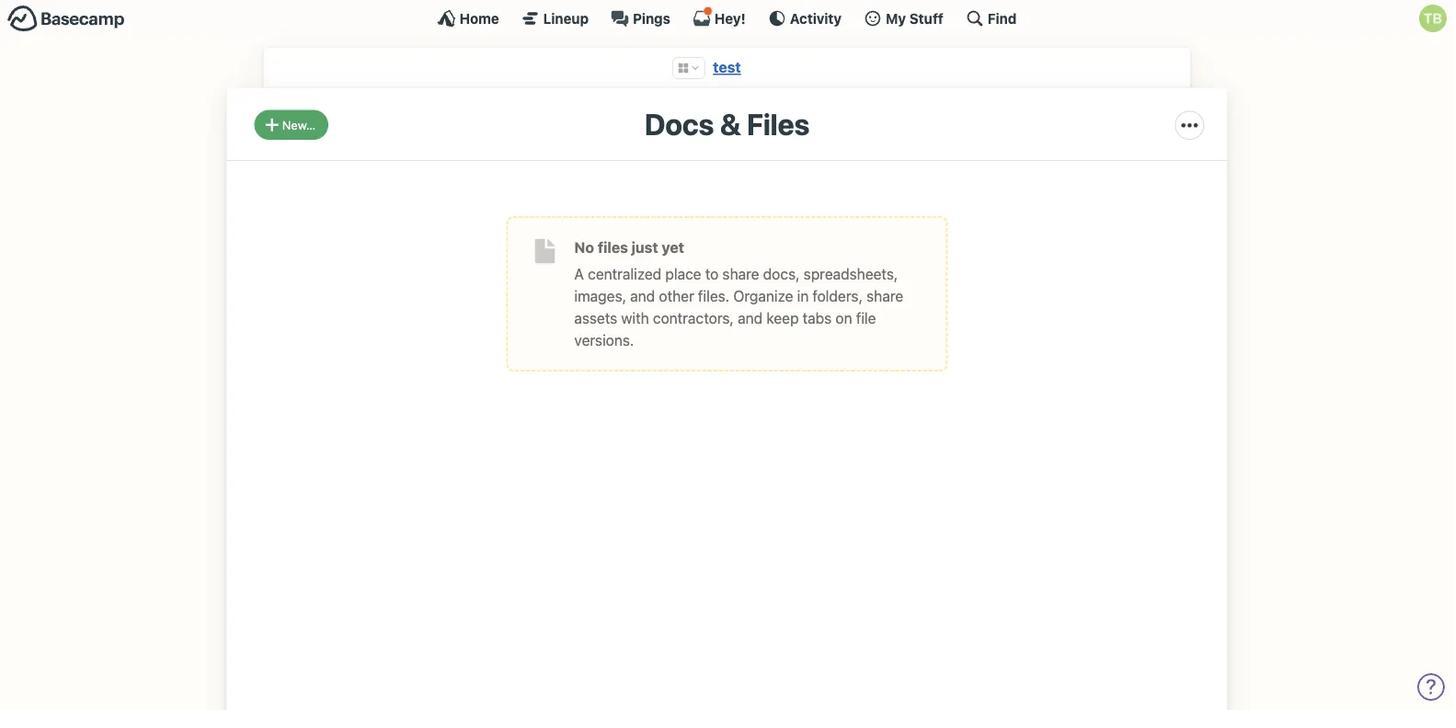 Task type: describe. For each thing, give the bounding box(es) containing it.
files
[[598, 239, 628, 256]]

tabs
[[803, 309, 832, 327]]

no files just yet a centralized place to share docs, spreadsheets, images, and other files. organize in folders, share assets with contractors, and keep tabs on file versions.
[[575, 239, 904, 349]]

find button
[[966, 9, 1017, 28]]

tim burton image
[[1420, 5, 1447, 32]]

files
[[747, 106, 810, 141]]

lineup link
[[521, 9, 589, 28]]

activity
[[790, 10, 842, 26]]

no
[[575, 239, 594, 256]]

docs & files
[[645, 106, 810, 141]]

my stuff
[[886, 10, 944, 26]]

0 horizontal spatial share
[[723, 265, 759, 283]]

contractors,
[[653, 309, 734, 327]]

pings button
[[611, 9, 671, 28]]

main element
[[0, 0, 1454, 36]]

docs,
[[763, 265, 800, 283]]

other
[[659, 287, 694, 305]]

&
[[720, 106, 741, 141]]

on
[[836, 309, 852, 327]]

hey!
[[715, 10, 746, 26]]

to
[[705, 265, 719, 283]]

my stuff button
[[864, 9, 944, 28]]

keep
[[767, 309, 799, 327]]

in
[[797, 287, 809, 305]]

new… button
[[254, 110, 329, 140]]

a
[[575, 265, 584, 283]]

1 vertical spatial share
[[867, 287, 904, 305]]

new…
[[282, 118, 316, 131]]



Task type: locate. For each thing, give the bounding box(es) containing it.
pings
[[633, 10, 671, 26]]

my
[[886, 10, 906, 26]]

1 vertical spatial and
[[738, 309, 763, 327]]

with
[[621, 309, 649, 327]]

files.
[[698, 287, 730, 305]]

0 vertical spatial and
[[630, 287, 655, 305]]

activity link
[[768, 9, 842, 28]]

file
[[856, 309, 876, 327]]

place
[[666, 265, 702, 283]]

home link
[[438, 9, 499, 28]]

0 vertical spatial share
[[723, 265, 759, 283]]

lineup
[[543, 10, 589, 26]]

1 horizontal spatial share
[[867, 287, 904, 305]]

test link
[[713, 58, 741, 76]]

centralized
[[588, 265, 662, 283]]

home
[[460, 10, 499, 26]]

1 horizontal spatial and
[[738, 309, 763, 327]]

just
[[632, 239, 658, 256]]

yet
[[662, 239, 684, 256]]

hey! button
[[693, 6, 746, 28]]

organize
[[734, 287, 793, 305]]

versions.
[[575, 331, 634, 349]]

and
[[630, 287, 655, 305], [738, 309, 763, 327]]

find
[[988, 10, 1017, 26]]

docs
[[645, 106, 714, 141]]

stuff
[[910, 10, 944, 26]]

share
[[723, 265, 759, 283], [867, 287, 904, 305]]

images,
[[575, 287, 627, 305]]

switch accounts image
[[7, 5, 125, 33]]

and up with
[[630, 287, 655, 305]]

share up file
[[867, 287, 904, 305]]

0 horizontal spatial and
[[630, 287, 655, 305]]

assets
[[575, 309, 618, 327]]

test
[[713, 58, 741, 76]]

and down organize
[[738, 309, 763, 327]]

spreadsheets,
[[804, 265, 898, 283]]

folders,
[[813, 287, 863, 305]]

share right to
[[723, 265, 759, 283]]



Task type: vqa. For each thing, say whether or not it's contained in the screenshot.
find popup button
yes



